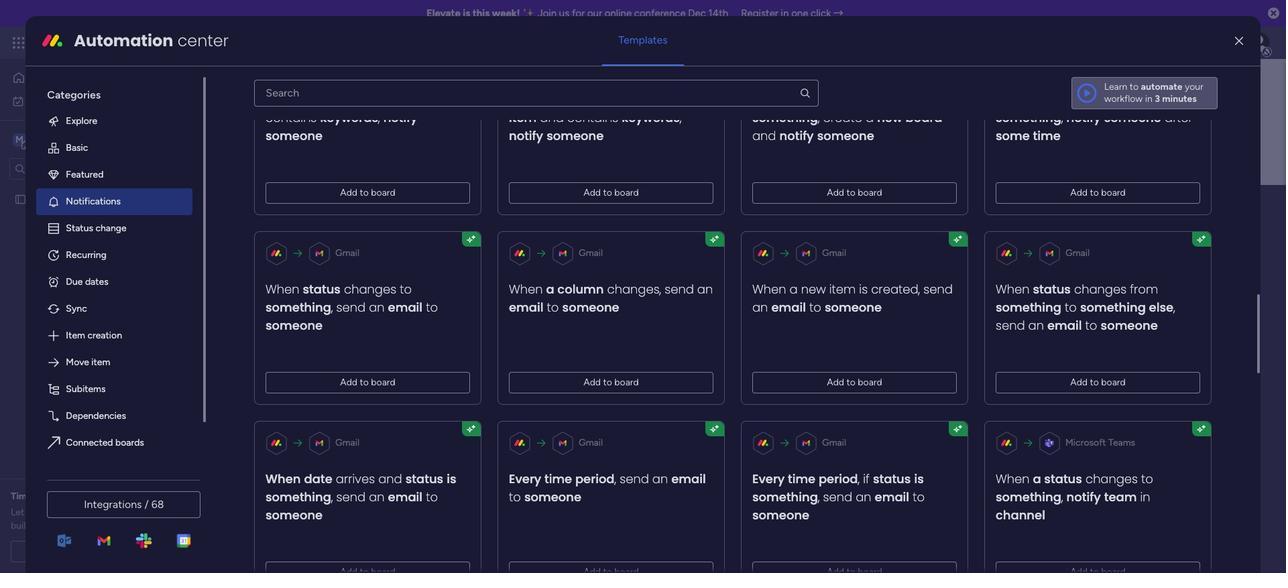 Task type: locate. For each thing, give the bounding box(es) containing it.
boards right recent
[[290, 270, 323, 283]]

period inside 'every time period , send an email to someone'
[[576, 471, 615, 488]]

2 horizontal spatial this
[[683, 91, 705, 108]]

0 vertical spatial public board image
[[14, 193, 27, 206]]

select product image
[[12, 36, 25, 50]]

to inside when status changes from something to something else
[[1066, 299, 1078, 316]]

connected boards option
[[36, 430, 193, 457]]

workspace image
[[13, 133, 26, 147]]

gmail for changes from
[[1066, 247, 1091, 259]]

when
[[266, 91, 300, 108], [510, 91, 543, 108], [753, 91, 787, 108], [266, 281, 300, 298], [510, 281, 543, 298], [753, 281, 787, 298], [997, 281, 1031, 298], [266, 471, 301, 488], [997, 471, 1031, 488]]

keywords down any
[[321, 109, 379, 126]]

option down the "featured"
[[0, 187, 171, 190]]

someone inside every time period , if status is something , send an email to someone
[[753, 507, 810, 524]]

1 keywords from the left
[[321, 109, 379, 126]]

item right 'move'
[[91, 357, 110, 368]]

description
[[401, 223, 448, 234]]

1 update from the left
[[329, 91, 372, 108]]

public board image left test
[[14, 193, 27, 206]]

our left "online"
[[588, 7, 603, 19]]

teams
[[1109, 437, 1136, 449]]

option down connected boards
[[36, 457, 193, 484]]

1 vertical spatial our
[[27, 507, 40, 519]]

is inside when any update is posted and contains
[[376, 91, 384, 108]]

when for when status changes from something to something else
[[997, 281, 1031, 298]]

1 horizontal spatial item
[[510, 109, 537, 126]]

someone
[[1105, 109, 1162, 126], [266, 127, 323, 144], [547, 127, 604, 144], [818, 127, 875, 144], [563, 299, 620, 316], [826, 299, 883, 316], [266, 317, 323, 334], [1102, 317, 1159, 334], [525, 489, 582, 506], [266, 507, 323, 524], [753, 507, 810, 524]]

a for created,
[[790, 281, 798, 298]]

so
[[32, 521, 41, 532]]

to inside "when date arrives and status is something , send an email to someone"
[[426, 489, 438, 506]]

notify
[[384, 109, 418, 126], [1068, 109, 1102, 126], [510, 127, 544, 144], [780, 127, 815, 144], [1068, 489, 1102, 506]]

2 vertical spatial item
[[91, 357, 110, 368]]

0 vertical spatial option
[[0, 187, 171, 190]]

members
[[339, 270, 384, 283]]

boards down dependencies option
[[115, 437, 144, 449]]

0 horizontal spatial main
[[31, 133, 54, 146]]

to
[[1130, 81, 1139, 92], [1142, 91, 1154, 108], [360, 187, 369, 198], [604, 187, 613, 198], [847, 187, 856, 198], [1091, 187, 1100, 198], [400, 281, 412, 298], [426, 299, 438, 316], [548, 299, 560, 316], [810, 299, 822, 316], [1066, 299, 1078, 316], [1086, 317, 1098, 334], [360, 377, 369, 388], [604, 377, 613, 388], [847, 377, 856, 388], [1091, 377, 1100, 388], [1142, 471, 1154, 488], [426, 489, 438, 506], [510, 489, 522, 506], [914, 489, 926, 506]]

your workflow in
[[1105, 81, 1204, 105]]

2 keywords from the left
[[622, 109, 681, 126]]

every inside 'every time period , send an email to someone'
[[510, 471, 542, 488]]

changes inside when status changes to something , send an email to someone
[[345, 281, 397, 298]]

an inside every time period , if status is something , send an email to someone
[[857, 489, 872, 506]]

0 horizontal spatial public board image
[[14, 193, 27, 206]]

2 period from the left
[[819, 471, 859, 488]]

sync option
[[36, 296, 193, 323]]

update
[[329, 91, 372, 108], [566, 91, 609, 108]]

0 horizontal spatial for
[[34, 491, 47, 503]]

new inside when a new item is created, send an
[[802, 281, 827, 298]]

14th
[[709, 7, 729, 19]]

0 horizontal spatial item
[[91, 357, 110, 368]]

work inside 'my work' button
[[45, 95, 65, 106]]

1 horizontal spatial new
[[878, 109, 903, 126]]

gmail for arrives and
[[336, 437, 360, 449]]

item for this item
[[510, 109, 537, 126]]

item down search for a column type search box
[[510, 109, 537, 126]]

2 update from the left
[[566, 91, 609, 108]]

1 horizontal spatial main workspace
[[335, 190, 507, 220]]

recently
[[401, 303, 435, 314]]

schedule
[[44, 546, 83, 558]]

an inside , send an
[[1029, 317, 1045, 334]]

0 horizontal spatial our
[[27, 507, 40, 519]]

gmail up the arrives
[[336, 437, 360, 449]]

review
[[92, 491, 121, 503], [76, 507, 104, 519]]

my
[[30, 95, 42, 106]]

None search field
[[255, 80, 819, 107]]

changes inside when a status changes to something , notify team in channel
[[1087, 471, 1139, 488]]

time inside every time period , if status is something , send an email to someone
[[789, 471, 816, 488]]

public board image down boards
[[254, 332, 268, 347]]

1 horizontal spatial our
[[588, 7, 603, 19]]

elevate
[[427, 7, 461, 19]]

when for when a new item is created, send an
[[753, 281, 787, 298]]

1 horizontal spatial update
[[566, 91, 609, 108]]

, inside "when date arrives and status is something , send an email to someone"
[[332, 489, 333, 506]]

2 vertical spatial this
[[447, 303, 463, 314]]

1 horizontal spatial every
[[753, 471, 786, 488]]

contains down when an update is posted in at the top of the page
[[568, 109, 619, 126]]

gmail up every time period , if status is something , send an email to someone
[[823, 437, 847, 449]]

0 vertical spatial work
[[108, 35, 133, 50]]

when a new item is created, send an
[[753, 281, 954, 316]]

, inside changes to something , notify someone after some time
[[1062, 109, 1064, 126]]

our
[[588, 7, 603, 19], [27, 507, 40, 519]]

gmail up when status changes from something to something else
[[1066, 247, 1091, 259]]

3 minutes
[[1156, 93, 1198, 105]]

an inside time for an expert review let our experts review what you've built so far. free of charge
[[49, 491, 60, 503]]

someone inside keywords , notify someone
[[266, 127, 323, 144]]

2 horizontal spatial item
[[830, 281, 857, 298]]

2 contains from the left
[[568, 109, 619, 126]]

0 horizontal spatial period
[[576, 471, 615, 488]]

1 horizontal spatial keywords
[[622, 109, 681, 126]]

something inside every time period , if status is something , send an email to someone
[[753, 489, 819, 506]]

0 horizontal spatial every
[[510, 471, 542, 488]]

,
[[379, 109, 380, 126], [681, 109, 682, 126], [819, 109, 821, 126], [1062, 109, 1064, 126], [332, 299, 333, 316], [1175, 299, 1176, 316], [615, 471, 617, 488], [859, 471, 861, 488], [332, 489, 333, 506], [819, 489, 821, 506], [1062, 489, 1064, 506]]

a inside when a column changes, send an email to someone
[[547, 281, 555, 298]]

featured
[[66, 169, 104, 180]]

move item option
[[36, 349, 193, 376]]

, inside , send an
[[1175, 299, 1176, 316]]

categories heading
[[36, 77, 193, 108]]

when inside "when date arrives and status is something , send an email to someone"
[[266, 471, 301, 488]]

something inside changes to something , notify someone after some time
[[997, 109, 1062, 126]]

boards
[[290, 270, 323, 283], [115, 437, 144, 449]]

connected
[[66, 437, 113, 449]]

gmail for to
[[823, 247, 847, 259]]

1 horizontal spatial boards
[[290, 270, 323, 283]]

1 posted from the left
[[388, 91, 429, 108]]

visited
[[371, 303, 399, 314]]

to inside changes to something , notify someone after some time
[[1142, 91, 1154, 108]]

gmail
[[336, 247, 360, 259], [579, 247, 603, 259], [823, 247, 847, 259], [1066, 247, 1091, 259], [336, 437, 360, 449], [579, 437, 603, 449], [823, 437, 847, 449]]

notify inside changes to something , notify someone after some time
[[1068, 109, 1102, 126]]

keywords
[[321, 109, 379, 126], [622, 109, 681, 126]]

add to board button
[[266, 182, 471, 204], [510, 182, 714, 204], [753, 182, 958, 204], [997, 182, 1201, 204], [266, 372, 471, 394], [510, 372, 714, 394], [753, 372, 958, 394], [997, 372, 1201, 394]]

an
[[547, 91, 562, 108], [698, 281, 714, 298], [369, 299, 385, 316], [753, 299, 769, 316], [1029, 317, 1045, 334], [653, 471, 669, 488], [369, 489, 385, 506], [857, 489, 872, 506], [49, 491, 60, 503]]

for right us
[[572, 7, 585, 19]]

basic option
[[36, 135, 193, 162]]

1 vertical spatial public board image
[[254, 332, 268, 347]]

item for move item
[[91, 357, 110, 368]]

and inside and contains keywords , notify someone
[[541, 109, 564, 126]]

register in one click →
[[742, 7, 844, 19]]

1 horizontal spatial for
[[572, 7, 585, 19]]

your
[[1186, 81, 1204, 92]]

1 vertical spatial work
[[45, 95, 65, 106]]

keywords , notify someone
[[266, 109, 418, 144]]

1 vertical spatial item
[[830, 281, 857, 298]]

2 posted from the left
[[625, 91, 667, 108]]

3
[[1156, 93, 1161, 105]]

when for when a column changes, send an email to someone
[[510, 281, 543, 298]]

status change
[[66, 223, 127, 234]]

when for when status changes to something , send an email to someone
[[266, 281, 300, 298]]

0 vertical spatial new
[[878, 109, 903, 126]]

when inside when status changes to something , send an email to someone
[[266, 281, 300, 298]]

1 vertical spatial main workspace
[[335, 190, 507, 220]]

an inside 'every time period , send an email to someone'
[[653, 471, 669, 488]]

period for ,
[[819, 471, 859, 488]]

public board image
[[14, 193, 27, 206], [254, 332, 268, 347]]

1 vertical spatial main
[[335, 190, 387, 220]]

and
[[433, 91, 457, 108], [541, 109, 564, 126], [753, 127, 777, 144], [284, 303, 300, 314], [379, 471, 403, 488]]

email inside "when date arrives and status is something , send an email to someone"
[[388, 489, 423, 506]]

is
[[463, 7, 471, 19], [376, 91, 384, 108], [613, 91, 621, 108], [860, 281, 869, 298], [447, 471, 457, 488], [915, 471, 925, 488]]

0 horizontal spatial work
[[45, 95, 65, 106]]

0 horizontal spatial keywords
[[321, 109, 379, 126]]

a inside when a new item is created, send an
[[790, 281, 798, 298]]

update inside when any update is posted and contains
[[329, 91, 372, 108]]

you
[[353, 303, 369, 314]]

time inside changes to something , notify someone after some time
[[1034, 127, 1062, 144]]

when inside when a column changes, send an email to someone
[[510, 281, 543, 298]]

categories list box
[[36, 77, 206, 484]]

1 horizontal spatial work
[[108, 35, 133, 50]]

status inside "when date arrives and status is something , send an email to someone"
[[406, 471, 444, 488]]

1 vertical spatial boards
[[115, 437, 144, 449]]

item left created,
[[830, 281, 857, 298]]

boards inside option
[[115, 437, 144, 449]]

send inside when a column changes, send an email to someone
[[665, 281, 695, 298]]

0 horizontal spatial contains
[[266, 109, 317, 126]]

monday work management
[[60, 35, 208, 50]]

1 vertical spatial for
[[34, 491, 47, 503]]

when inside when any update is posted and contains
[[266, 91, 300, 108]]

automation center
[[74, 29, 229, 52]]

one
[[792, 7, 809, 19]]

0 vertical spatial main
[[31, 133, 54, 146]]

main workspace up the 'description'
[[335, 190, 507, 220]]

main workspace
[[31, 133, 110, 146], [335, 190, 507, 220]]

1 vertical spatial email to someone
[[1048, 317, 1159, 334]]

0 vertical spatial item
[[510, 109, 537, 126]]

to inside when a column changes, send an email to someone
[[548, 299, 560, 316]]

every inside every time period , if status is something , send an email to someone
[[753, 471, 786, 488]]

channel
[[997, 507, 1046, 524]]

0 vertical spatial email to someone
[[772, 299, 883, 316]]

work right monday
[[108, 35, 133, 50]]

0 vertical spatial boards
[[290, 270, 323, 283]]

of
[[80, 521, 89, 532]]

1 vertical spatial new
[[802, 281, 827, 298]]

notifications option
[[36, 188, 193, 215]]

2 horizontal spatial time
[[1034, 127, 1062, 144]]

update up keywords , notify someone
[[329, 91, 372, 108]]

when a column changes, send an email to someone
[[510, 281, 714, 316]]

status inside when status changes from something to something else
[[1034, 281, 1072, 298]]

someone inside when status changes to something , send an email to someone
[[266, 317, 323, 334]]

1 horizontal spatial period
[[819, 471, 859, 488]]

0 horizontal spatial boards
[[115, 437, 144, 449]]

change
[[96, 223, 127, 234]]

date
[[305, 471, 333, 488]]

item creation
[[66, 330, 122, 341]]

2 every from the left
[[753, 471, 786, 488]]

work right my
[[45, 95, 65, 106]]

0 horizontal spatial this
[[447, 303, 463, 314]]

gmail up when a new item is created, send an
[[823, 247, 847, 259]]

0 horizontal spatial posted
[[388, 91, 429, 108]]

categories
[[47, 88, 101, 101]]

0 vertical spatial our
[[588, 7, 603, 19]]

status inside when a status changes to something , notify team in channel
[[1045, 471, 1083, 488]]

subitems option
[[36, 376, 193, 403]]

when an update is posted in
[[510, 91, 683, 108]]

time inside 'every time period , send an email to someone'
[[545, 471, 573, 488]]

an inside when a new item is created, send an
[[753, 299, 769, 316]]

dependencies
[[66, 411, 126, 422]]

recurring
[[66, 249, 107, 261]]

1 period from the left
[[576, 471, 615, 488]]

1 horizontal spatial posted
[[625, 91, 667, 108]]

home
[[31, 72, 57, 83]]

when inside when status changes from something to something else
[[997, 281, 1031, 298]]

0 horizontal spatial update
[[329, 91, 372, 108]]

notify inside keywords , notify someone
[[384, 109, 418, 126]]

in inside when a status changes to something , notify team in channel
[[1141, 489, 1151, 506]]

email
[[388, 299, 423, 316], [510, 299, 544, 316], [772, 299, 807, 316], [1048, 317, 1083, 334], [672, 471, 707, 488], [388, 489, 423, 506], [876, 489, 910, 506]]

1 vertical spatial review
[[76, 507, 104, 519]]

a inside when a status changes to something , notify team in channel
[[1034, 471, 1042, 488]]

when for when something , create a new board and notify someone
[[753, 91, 787, 108]]

brad klo image
[[1249, 32, 1271, 54]]

0 vertical spatial review
[[92, 491, 121, 503]]

Search in workspace field
[[28, 161, 112, 176]]

register
[[742, 7, 779, 19]]

keywords down when an update is posted in at the top of the page
[[622, 109, 681, 126]]

an inside when a column changes, send an email to someone
[[698, 281, 714, 298]]

when status changes to something , send an email to someone
[[266, 281, 438, 334]]

review up what
[[92, 491, 121, 503]]

0 horizontal spatial time
[[545, 471, 573, 488]]

notify inside when a status changes to something , notify team in channel
[[1068, 489, 1102, 506]]

item inside this item
[[510, 109, 537, 126]]

keywords inside and contains keywords , notify someone
[[622, 109, 681, 126]]

meeting
[[92, 546, 127, 558]]

a for something
[[1034, 471, 1042, 488]]

this
[[473, 7, 490, 19], [683, 91, 705, 108], [447, 303, 463, 314]]

1 horizontal spatial this
[[473, 7, 490, 19]]

option
[[0, 187, 171, 190], [36, 457, 193, 484]]

move item
[[66, 357, 110, 368]]

main workspace down explore
[[31, 133, 110, 146]]

work for monday
[[108, 35, 133, 50]]

1 horizontal spatial contains
[[568, 109, 619, 126]]

1 vertical spatial this
[[683, 91, 705, 108]]

boards for recent boards
[[290, 270, 323, 283]]

gmail up members
[[336, 247, 360, 259]]

email inside 'every time period , send an email to someone'
[[672, 471, 707, 488]]

item inside option
[[91, 357, 110, 368]]

time for an expert review let our experts review what you've built so far. free of charge
[[11, 491, 157, 532]]

main up add workspace description
[[335, 190, 387, 220]]

contains down any
[[266, 109, 317, 126]]

update for any
[[329, 91, 372, 108]]

0 vertical spatial main workspace
[[31, 133, 110, 146]]

column
[[558, 281, 604, 298]]

0 horizontal spatial main workspace
[[31, 133, 110, 146]]

dependencies option
[[36, 403, 193, 430]]

week!
[[492, 7, 520, 19]]

a
[[866, 109, 875, 126], [547, 281, 555, 298], [790, 281, 798, 298], [1034, 471, 1042, 488], [85, 546, 90, 558]]

work for my
[[45, 95, 65, 106]]

for right time
[[34, 491, 47, 503]]

update up and contains keywords , notify someone
[[566, 91, 609, 108]]

1 contains from the left
[[266, 109, 317, 126]]

1 every from the left
[[510, 471, 542, 488]]

posted
[[388, 91, 429, 108], [625, 91, 667, 108]]

every
[[510, 471, 542, 488], [753, 471, 786, 488]]

learn
[[1105, 81, 1128, 92]]

gmail for changes to
[[336, 247, 360, 259]]

period
[[576, 471, 615, 488], [819, 471, 859, 488]]

contains
[[266, 109, 317, 126], [568, 109, 619, 126]]

0 horizontal spatial new
[[802, 281, 827, 298]]

1 horizontal spatial time
[[789, 471, 816, 488]]

gmail up column
[[579, 247, 603, 259]]

main
[[31, 133, 54, 146], [335, 190, 387, 220]]

and inside "when date arrives and status is something , send an email to someone"
[[379, 471, 403, 488]]

status
[[66, 223, 93, 234]]

from
[[1131, 281, 1159, 298]]

main right "workspace" image
[[31, 133, 54, 146]]

main inside workspace selection element
[[31, 133, 54, 146]]

test list box
[[0, 185, 171, 392]]

posted inside when any update is posted and contains
[[388, 91, 429, 108]]

0 horizontal spatial email to someone
[[772, 299, 883, 316]]

email to someone
[[772, 299, 883, 316], [1048, 317, 1159, 334]]

our up "so"
[[27, 507, 40, 519]]

review up 'of' at the left bottom of page
[[76, 507, 104, 519]]

when inside when a status changes to something , notify team in channel
[[997, 471, 1031, 488]]

creation
[[88, 330, 122, 341]]

conference
[[635, 7, 686, 19]]

time
[[1034, 127, 1062, 144], [545, 471, 573, 488], [789, 471, 816, 488]]

, inside when status changes to something , send an email to someone
[[332, 299, 333, 316]]



Task type: vqa. For each thing, say whether or not it's contained in the screenshot.
'Use template' related to and only if
no



Task type: describe. For each thing, give the bounding box(es) containing it.
1 horizontal spatial main
[[335, 190, 387, 220]]

contains inside when any update is posted and contains
[[266, 109, 317, 126]]

recurring option
[[36, 242, 193, 269]]

basic
[[66, 142, 88, 154]]

1 horizontal spatial email to someone
[[1048, 317, 1159, 334]]

microsoft teams
[[1066, 437, 1136, 449]]

when status changes from something to something else
[[997, 281, 1175, 316]]

every for something
[[753, 471, 786, 488]]

keywords inside keywords , notify someone
[[321, 109, 379, 126]]

item creation option
[[36, 323, 193, 349]]

item
[[66, 330, 85, 341]]

email inside when status changes to something , send an email to someone
[[388, 299, 423, 316]]

a for an
[[547, 281, 555, 298]]

is inside when a new item is created, send an
[[860, 281, 869, 298]]

help button
[[1173, 535, 1220, 558]]

add workspace description
[[333, 223, 448, 234]]

due dates option
[[36, 269, 193, 296]]

to inside every time period , if status is something , send an email to someone
[[914, 489, 926, 506]]

create
[[824, 109, 863, 126]]

this inside this item
[[683, 91, 705, 108]]

automation  center image
[[42, 30, 63, 52]]

any
[[303, 91, 325, 108]]

connected boards
[[66, 437, 144, 449]]

an inside "when date arrives and status is something , send an email to someone"
[[369, 489, 385, 506]]

email inside every time period , if status is something , send an email to someone
[[876, 489, 910, 506]]

notify inside when something , create a new board and notify someone
[[780, 127, 815, 144]]

automate
[[1142, 81, 1183, 92]]

update for an
[[566, 91, 609, 108]]

send inside every time period , if status is something , send an email to someone
[[824, 489, 853, 506]]

to inside when a status changes to something , notify team in channel
[[1142, 471, 1154, 488]]

featured option
[[36, 162, 193, 188]]

created,
[[872, 281, 921, 298]]

changes inside changes to something , notify someone after some time
[[1087, 91, 1139, 108]]

gmail for changes, send an
[[579, 247, 603, 259]]

something inside when a status changes to something , notify team in channel
[[997, 489, 1062, 506]]

someone inside when something , create a new board and notify someone
[[818, 127, 875, 144]]

someone inside and contains keywords , notify someone
[[547, 127, 604, 144]]

board inside when something , create a new board and notify someone
[[906, 109, 943, 126]]

someone inside when a column changes, send an email to someone
[[563, 299, 620, 316]]

a inside schedule a meeting button
[[85, 546, 90, 558]]

elevate is this week! ✨ join us for our online conference dec 14th
[[427, 7, 729, 19]]

workspace selection element
[[13, 132, 112, 149]]

something inside when something , create a new board and notify someone
[[753, 109, 819, 126]]

public board image inside test list box
[[14, 193, 27, 206]]

monday
[[60, 35, 106, 50]]

changes,
[[608, 281, 662, 298]]

is inside every time period , if status is something , send an email to someone
[[915, 471, 925, 488]]

posted for notify
[[388, 91, 429, 108]]

and inside when something , create a new board and notify someone
[[753, 127, 777, 144]]

0 vertical spatial for
[[572, 7, 585, 19]]

an inside when status changes to something , send an email to someone
[[369, 299, 385, 316]]

in inside your workflow in
[[1146, 93, 1153, 105]]

something inside "when date arrives and status is something , send an email to someone"
[[266, 489, 332, 506]]

time for every time period , send an email to someone
[[545, 471, 573, 488]]

free
[[59, 521, 78, 532]]

gmail up 'every time period , send an email to someone' at the bottom of page
[[579, 437, 603, 449]]

1 vertical spatial option
[[36, 457, 193, 484]]

when for when a status changes to something , notify team in channel
[[997, 471, 1031, 488]]

automation
[[74, 29, 173, 52]]

someone inside 'every time period , send an email to someone'
[[525, 489, 582, 506]]

68
[[151, 499, 164, 511]]

→
[[834, 7, 844, 19]]

time for every time period , if status is something , send an email to someone
[[789, 471, 816, 488]]

sync
[[66, 303, 87, 315]]

join
[[538, 7, 557, 19]]

notify inside and contains keywords , notify someone
[[510, 127, 544, 144]]

microsoft
[[1066, 437, 1107, 449]]

posted for keywords
[[625, 91, 667, 108]]

0 vertical spatial this
[[473, 7, 490, 19]]

someone inside "when date arrives and status is something , send an email to someone"
[[266, 507, 323, 524]]

, inside when something , create a new board and notify someone
[[819, 109, 821, 126]]

every for to
[[510, 471, 542, 488]]

main workspace inside workspace selection element
[[31, 133, 110, 146]]

if
[[864, 471, 870, 488]]

1 horizontal spatial public board image
[[254, 332, 268, 347]]

changes inside when status changes from something to something else
[[1075, 281, 1128, 298]]

charge
[[91, 521, 120, 532]]

what
[[106, 507, 127, 519]]

home button
[[8, 67, 144, 89]]

subitems
[[66, 384, 106, 395]]

register in one click → link
[[742, 7, 844, 19]]

, inside when a status changes to something , notify team in channel
[[1062, 489, 1064, 506]]

send inside 'every time period , send an email to someone'
[[620, 471, 650, 488]]

move
[[66, 357, 89, 368]]

, inside and contains keywords , notify someone
[[681, 109, 682, 126]]

permissions
[[400, 270, 457, 283]]

experts
[[43, 507, 74, 519]]

schedule a meeting button
[[11, 542, 160, 563]]

contains inside and contains keywords , notify someone
[[568, 109, 619, 126]]

far.
[[44, 521, 57, 532]]

changes to something , notify someone after some time
[[997, 91, 1194, 144]]

recent boards
[[253, 270, 323, 283]]

when for when an update is posted in
[[510, 91, 543, 108]]

Main workspace field
[[331, 190, 1233, 220]]

send inside , send an
[[997, 317, 1026, 334]]

else
[[1150, 299, 1175, 316]]

for inside time for an expert review let our experts review what you've built so far. free of charge
[[34, 491, 47, 503]]

Search for a column type search field
[[255, 80, 819, 107]]

see plans button
[[217, 33, 281, 53]]

when for when date arrives and status is something , send an email to someone
[[266, 471, 301, 488]]

, inside 'every time period , send an email to someone'
[[615, 471, 617, 488]]

send inside when a new item is created, send an
[[924, 281, 954, 298]]

send inside when status changes to something , send an email to someone
[[337, 299, 366, 316]]

and inside when any update is posted and contains
[[433, 91, 457, 108]]

new inside when something , create a new board and notify someone
[[878, 109, 903, 126]]

✨
[[523, 7, 536, 19]]

a inside when something , create a new board and notify someone
[[866, 109, 875, 126]]

us
[[560, 7, 570, 19]]

status inside every time period , if status is something , send an email to someone
[[874, 471, 912, 488]]

send inside "when date arrives and status is something , send an email to someone"
[[337, 489, 366, 506]]

when any update is posted and contains
[[266, 91, 457, 126]]

learn to automate
[[1105, 81, 1183, 92]]

email inside when a column changes, send an email to someone
[[510, 299, 544, 316]]

integrations / 68
[[84, 499, 164, 511]]

status change option
[[36, 215, 193, 242]]

, send an
[[997, 299, 1176, 334]]

when something , create a new board and notify someone
[[753, 91, 943, 144]]

management
[[135, 35, 208, 50]]

dashboards
[[302, 303, 351, 314]]

integrations
[[84, 499, 142, 511]]

explore
[[66, 115, 97, 127]]

boards
[[253, 303, 282, 314]]

workflow
[[1105, 93, 1144, 105]]

something inside when status changes to something , send an email to someone
[[266, 299, 332, 316]]

test
[[32, 194, 49, 205]]

m
[[15, 134, 23, 145]]

is inside "when date arrives and status is something , send an email to someone"
[[447, 471, 457, 488]]

every time period , if status is something , send an email to someone
[[753, 471, 926, 524]]

when for when any update is posted and contains
[[266, 91, 300, 108]]

let
[[11, 507, 24, 519]]

team
[[1105, 489, 1138, 506]]

every time period , send an email to someone
[[510, 471, 707, 506]]

my work button
[[8, 90, 144, 112]]

some
[[997, 127, 1031, 144]]

when a status changes to something , notify team in channel
[[997, 471, 1154, 524]]

explore option
[[36, 108, 193, 135]]

built
[[11, 521, 29, 532]]

period for someone
[[576, 471, 615, 488]]

center
[[178, 29, 229, 52]]

search image
[[800, 87, 812, 99]]

time
[[11, 491, 32, 503]]

, inside keywords , notify someone
[[379, 109, 380, 126]]

help
[[1184, 540, 1208, 553]]

and contains keywords , notify someone
[[510, 109, 682, 144]]

see
[[235, 37, 251, 48]]

someone inside changes to something , notify someone after some time
[[1105, 109, 1162, 126]]

to inside 'every time period , send an email to someone'
[[510, 489, 522, 506]]

recent
[[253, 270, 287, 283]]

item inside when a new item is created, send an
[[830, 281, 857, 298]]

after
[[1166, 109, 1194, 126]]

boards and dashboards you visited recently in this workspace
[[253, 303, 510, 314]]

boards for connected boards
[[115, 437, 144, 449]]

you've
[[130, 507, 157, 519]]

online
[[605, 7, 632, 19]]

minutes
[[1163, 93, 1198, 105]]

dec
[[689, 7, 707, 19]]

our inside time for an expert review let our experts review what you've built so far. free of charge
[[27, 507, 40, 519]]

status inside when status changes to something , send an email to someone
[[303, 281, 341, 298]]



